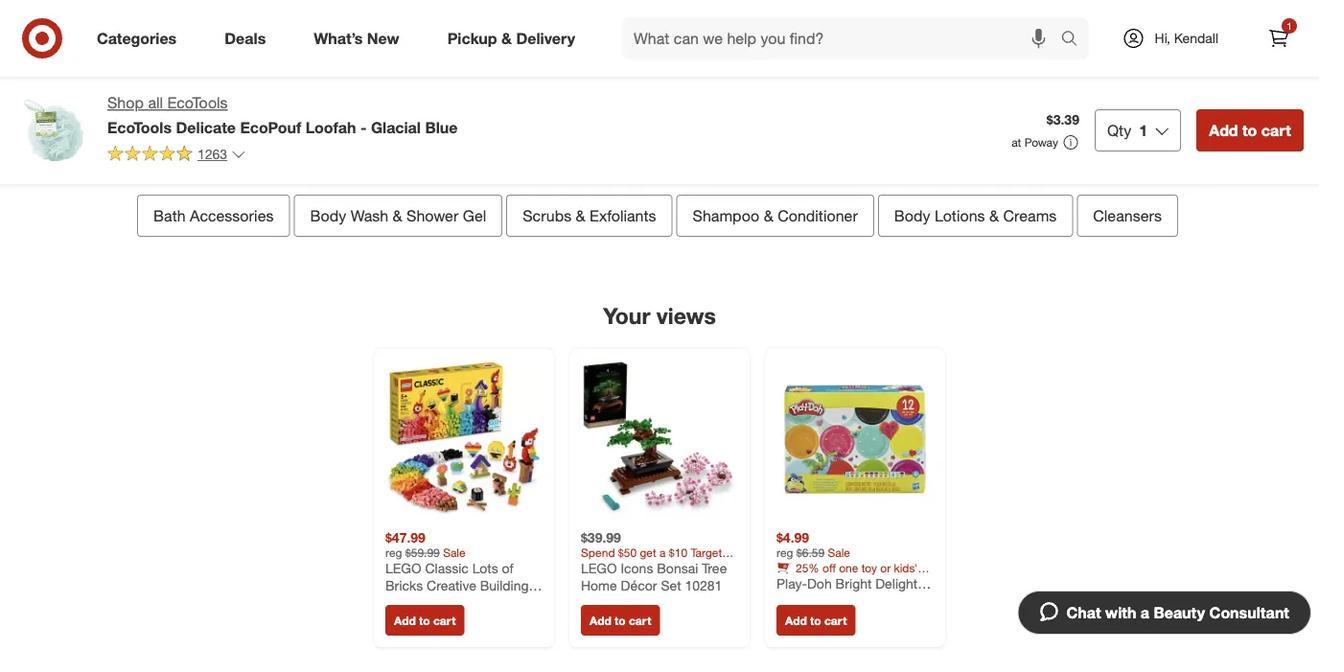 Task type: locate. For each thing, give the bounding box(es) containing it.
sale inside the '$47.99 reg $59.99 sale lego classic lots of bricks creative building toys set 11030'
[[443, 546, 466, 560]]

of
[[502, 560, 514, 577]]

$4.99 reg $6.59 sale
[[777, 529, 851, 560]]

hi,
[[1155, 30, 1171, 47]]

toys
[[386, 594, 412, 611]]

0 vertical spatial ecotools
[[167, 94, 228, 112]]

0 horizontal spatial set
[[416, 594, 436, 611]]

add
[[1210, 121, 1239, 140], [394, 614, 416, 628], [590, 614, 612, 628], [786, 614, 807, 628]]

ecotools down shop
[[107, 118, 172, 137]]

classic
[[425, 560, 469, 577]]

sale
[[443, 546, 466, 560], [828, 546, 851, 560]]

reg inside $4.99 reg $6.59 sale
[[777, 546, 794, 560]]

$3.39
[[1047, 111, 1080, 128]]

categories link
[[81, 17, 201, 59]]

lots
[[473, 560, 498, 577]]

lego
[[386, 560, 422, 577], [581, 560, 617, 577]]

$47.99
[[386, 529, 426, 546]]

2 sale from the left
[[828, 546, 851, 560]]

at
[[1012, 135, 1022, 150]]

a
[[1141, 603, 1150, 622]]

or
[[881, 561, 891, 576]]

hi, kendall
[[1155, 30, 1219, 47]]

0 horizontal spatial 1
[[1140, 121, 1148, 140]]

add to cart for $4.99
[[786, 614, 847, 628]]

sale inside $4.99 reg $6.59 sale
[[828, 546, 851, 560]]

categories
[[97, 29, 177, 48]]

wash
[[351, 206, 389, 225]]

set right décor
[[661, 577, 682, 594]]

deals link
[[208, 17, 290, 59]]

creams
[[1004, 206, 1057, 225]]

lotions
[[935, 206, 986, 225]]

reg
[[386, 546, 402, 560], [777, 546, 794, 560]]

1 vertical spatial 1
[[1140, 121, 1148, 140]]

body
[[310, 206, 346, 225], [895, 206, 931, 225]]

chat with a beauty consultant button
[[1018, 591, 1312, 635]]

body left lotions
[[895, 206, 931, 225]]

body inside "link"
[[310, 206, 346, 225]]

ecotools up delicate
[[167, 94, 228, 112]]

what's
[[314, 29, 363, 48]]

shampoo
[[693, 206, 760, 225]]

to for $4.99
[[811, 614, 822, 628]]

& inside pickup & delivery 'link'
[[502, 29, 512, 48]]

1 horizontal spatial reg
[[777, 546, 794, 560]]

delivery
[[516, 29, 576, 48]]

chat
[[1067, 603, 1102, 622]]

sale right $59.99
[[443, 546, 466, 560]]

shop all ecotools ecotools delicate ecopouf loofah - glacial blue
[[107, 94, 458, 137]]

qty 1
[[1108, 121, 1148, 140]]

cart for $4.99
[[825, 614, 847, 628]]

1 horizontal spatial lego
[[581, 560, 617, 577]]

set right the toys
[[416, 594, 436, 611]]

delicate
[[176, 118, 236, 137]]

set
[[661, 577, 682, 594], [416, 594, 436, 611]]

sale for $47.99
[[443, 546, 466, 560]]

cart down décor
[[629, 614, 652, 628]]

body left wash
[[310, 206, 346, 225]]

lego down $39.99 on the bottom left
[[581, 560, 617, 577]]

add for $4.99
[[786, 614, 807, 628]]

& right 'shampoo'
[[764, 206, 774, 225]]

1 body from the left
[[310, 206, 346, 225]]

loofah
[[306, 118, 356, 137]]

with
[[1106, 603, 1137, 622]]

$6.59
[[797, 546, 825, 560]]

cleansers
[[1094, 206, 1162, 225]]

set inside the '$47.99 reg $59.99 sale lego classic lots of bricks creative building toys set 11030'
[[416, 594, 436, 611]]

add to cart button for $47.99
[[386, 605, 465, 636]]

1 horizontal spatial body
[[895, 206, 931, 225]]

add to cart
[[1210, 121, 1292, 140], [394, 614, 456, 628], [590, 614, 652, 628], [786, 614, 847, 628]]

pickup & delivery link
[[431, 17, 599, 59]]

play-doh bright delights 12-pack image
[[777, 360, 934, 518]]

add to cart button
[[1197, 109, 1304, 152], [386, 605, 465, 636], [581, 605, 660, 636], [777, 605, 856, 636]]

1 horizontal spatial sale
[[828, 546, 851, 560]]

1 horizontal spatial set
[[661, 577, 682, 594]]

$4.99
[[777, 529, 810, 546]]

reg left $59.99
[[386, 546, 402, 560]]

1 sale from the left
[[443, 546, 466, 560]]

add for $47.99
[[394, 614, 416, 628]]

1
[[1287, 20, 1293, 32], [1140, 121, 1148, 140]]

-
[[361, 118, 367, 137]]

lego inside lego icons bonsai tree home décor set 10281
[[581, 560, 617, 577]]

reg inside the '$47.99 reg $59.99 sale lego classic lots of bricks creative building toys set 11030'
[[386, 546, 402, 560]]

1 lego from the left
[[386, 560, 422, 577]]

lego down "$47.99"
[[386, 560, 422, 577]]

2 body from the left
[[895, 206, 931, 225]]

0 horizontal spatial sale
[[443, 546, 466, 560]]

& right lotions
[[990, 206, 999, 225]]

décor
[[621, 577, 657, 594]]

0 horizontal spatial reg
[[386, 546, 402, 560]]

sale up one at the bottom of the page
[[828, 546, 851, 560]]

cart for $39.99
[[629, 614, 652, 628]]

& inside "body wash & shower gel" "link"
[[393, 206, 403, 225]]

lego icons bonsai tree home décor set 10281 image
[[581, 360, 739, 518]]

1 right kendall
[[1287, 20, 1293, 32]]

ecotools
[[167, 94, 228, 112], [107, 118, 172, 137]]

0 horizontal spatial body
[[310, 206, 346, 225]]

new
[[367, 29, 400, 48]]

poway
[[1025, 135, 1059, 150]]

search
[[1053, 31, 1099, 49]]

25%
[[796, 561, 820, 576]]

1 reg from the left
[[386, 546, 402, 560]]

1 horizontal spatial 1
[[1287, 20, 1293, 32]]

cart down 25% off one toy or kids' book
[[825, 614, 847, 628]]

pickup & delivery
[[448, 29, 576, 48]]

1 vertical spatial ecotools
[[107, 118, 172, 137]]

bath accessories link
[[137, 195, 290, 237]]

cart down the "11030" at the bottom of the page
[[433, 614, 456, 628]]

& right wash
[[393, 206, 403, 225]]

blue
[[425, 118, 458, 137]]

& right 'pickup' on the left of page
[[502, 29, 512, 48]]

cart
[[1262, 121, 1292, 140], [433, 614, 456, 628], [629, 614, 652, 628], [825, 614, 847, 628]]

1 right qty
[[1140, 121, 1148, 140]]

creative
[[427, 577, 477, 594]]

& inside scrubs & exfoliants link
[[576, 206, 586, 225]]

cleansers link
[[1077, 195, 1179, 237]]

& inside shampoo & conditioner link
[[764, 206, 774, 225]]

to
[[1243, 121, 1258, 140], [419, 614, 430, 628], [615, 614, 626, 628], [811, 614, 822, 628]]

reg left $6.59
[[777, 546, 794, 560]]

qty
[[1108, 121, 1132, 140]]

body for body wash & shower gel
[[310, 206, 346, 225]]

body lotions & creams link
[[878, 195, 1074, 237]]

2 lego from the left
[[581, 560, 617, 577]]

glacial
[[371, 118, 421, 137]]

& right the scrubs at the top
[[576, 206, 586, 225]]

book
[[777, 576, 803, 590]]

2 reg from the left
[[777, 546, 794, 560]]

0 horizontal spatial lego
[[386, 560, 422, 577]]



Task type: vqa. For each thing, say whether or not it's contained in the screenshot.
the 1263
yes



Task type: describe. For each thing, give the bounding box(es) containing it.
one
[[839, 561, 859, 576]]

icons
[[621, 560, 654, 577]]

deals
[[225, 29, 266, 48]]

gel
[[463, 206, 486, 225]]

shampoo & conditioner link
[[677, 195, 875, 237]]

lego inside the '$47.99 reg $59.99 sale lego classic lots of bricks creative building toys set 11030'
[[386, 560, 422, 577]]

consultant
[[1210, 603, 1290, 622]]

add to cart button for $39.99
[[581, 605, 660, 636]]

your
[[603, 302, 651, 329]]

to for $47.99
[[419, 614, 430, 628]]

scrubs & exfoliants link
[[507, 195, 673, 237]]

What can we help you find? suggestions appear below search field
[[623, 17, 1066, 59]]

pickup
[[448, 29, 497, 48]]

& inside body lotions & creams link
[[990, 206, 999, 225]]

10281
[[685, 577, 723, 594]]

ecopouf
[[240, 118, 302, 137]]

search button
[[1053, 17, 1099, 63]]

& for pickup
[[502, 29, 512, 48]]

11030
[[440, 594, 477, 611]]

body wash & shower gel
[[310, 206, 486, 225]]

tree
[[702, 560, 727, 577]]

shower
[[407, 206, 459, 225]]

$59.99
[[406, 546, 440, 560]]

beauty
[[1154, 603, 1206, 622]]

home
[[581, 577, 617, 594]]

shampoo & conditioner
[[693, 206, 858, 225]]

0 vertical spatial 1
[[1287, 20, 1293, 32]]

reg for $47.99
[[386, 546, 402, 560]]

building
[[480, 577, 529, 594]]

cart down '1' link
[[1262, 121, 1292, 140]]

bonsai
[[657, 560, 699, 577]]

1263 link
[[107, 145, 247, 167]]

off
[[823, 561, 836, 576]]

bricks
[[386, 577, 423, 594]]

shop
[[107, 94, 144, 112]]

image of ecotools delicate ecopouf loofah - glacial blue image
[[15, 92, 92, 169]]

exfoliants
[[590, 206, 657, 225]]

& for shampoo
[[764, 206, 774, 225]]

at poway
[[1012, 135, 1059, 150]]

views
[[657, 302, 716, 329]]

to for $39.99
[[615, 614, 626, 628]]

all
[[148, 94, 163, 112]]

what's new link
[[298, 17, 424, 59]]

$47.99 reg $59.99 sale lego classic lots of bricks creative building toys set 11030
[[386, 529, 529, 611]]

lego classic lots of bricks creative building toys set 11030 image
[[386, 360, 543, 518]]

chat with a beauty consultant
[[1067, 603, 1290, 622]]

lego icons bonsai tree home décor set 10281
[[581, 560, 727, 594]]

& for scrubs
[[576, 206, 586, 225]]

body for body lotions & creams
[[895, 206, 931, 225]]

25% off one toy or kids' book
[[777, 561, 918, 590]]

kids'
[[894, 561, 918, 576]]

scrubs
[[523, 206, 572, 225]]

scrubs & exfoliants
[[523, 206, 657, 225]]

1 link
[[1258, 17, 1301, 59]]

$39.99
[[581, 529, 621, 546]]

add to cart for $39.99
[[590, 614, 652, 628]]

bath
[[154, 206, 186, 225]]

set inside lego icons bonsai tree home décor set 10281
[[661, 577, 682, 594]]

cart for $47.99
[[433, 614, 456, 628]]

body lotions & creams
[[895, 206, 1057, 225]]

body wash & shower gel link
[[294, 195, 503, 237]]

toy
[[862, 561, 878, 576]]

kendall
[[1175, 30, 1219, 47]]

reg for $4.99
[[777, 546, 794, 560]]

what's new
[[314, 29, 400, 48]]

conditioner
[[778, 206, 858, 225]]

your views
[[603, 302, 716, 329]]

add to cart button for $4.99
[[777, 605, 856, 636]]

bath accessories
[[154, 206, 274, 225]]

add for $39.99
[[590, 614, 612, 628]]

accessories
[[190, 206, 274, 225]]

sale for $4.99
[[828, 546, 851, 560]]

1263
[[198, 146, 227, 162]]

add to cart for $47.99
[[394, 614, 456, 628]]



